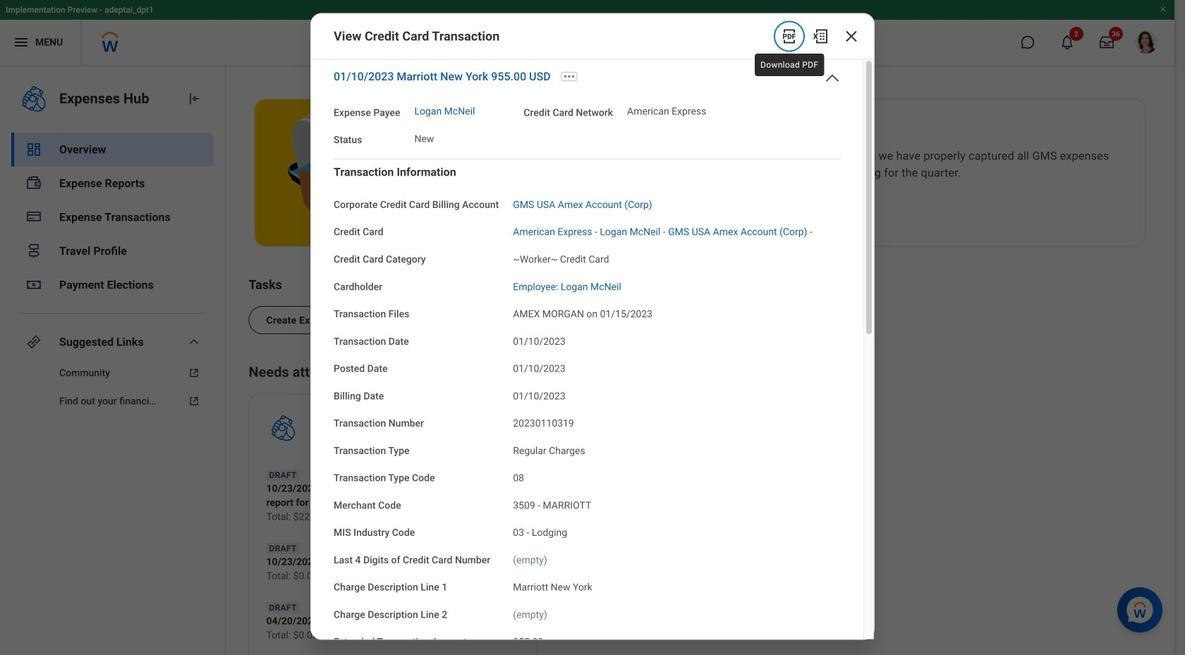 Task type: locate. For each thing, give the bounding box(es) containing it.
total: $0.00 element down related actions icon
[[266, 629, 428, 643]]

timely submission of expenses element
[[528, 122, 1117, 142]]

link image
[[25, 334, 42, 351]]

dollar image
[[25, 277, 42, 294]]

related actions image
[[406, 558, 416, 568]]

10/23/2023 - exp-00009607 element
[[266, 555, 428, 569]]

banner
[[0, 0, 1175, 65]]

1 vertical spatial total: $0.00 element
[[266, 629, 428, 643]]

excel image
[[812, 28, 829, 45]]

american express element
[[627, 107, 707, 117]]

total: $0.00 element
[[266, 569, 428, 584], [266, 629, 428, 643]]

10/23/2023 - exp-00009606 this is an expense report for a meeting with drury laurent on 10/23/23 element
[[266, 482, 520, 510]]

group
[[334, 165, 841, 655]]

total: $0.00 element up 04/20/2023 - exp-00009601 element
[[266, 569, 428, 584]]

2 total: $0.00 element from the top
[[266, 629, 428, 643]]

dialog
[[310, 13, 875, 655]]

x image
[[843, 28, 860, 45]]

notifications large image
[[1060, 35, 1075, 49]]

tooltip
[[752, 51, 827, 79]]

1 total: $0.00 element from the top
[[266, 569, 428, 584]]

collapse image
[[824, 70, 841, 87]]

list
[[249, 295, 1152, 334]]

inbox large image
[[1100, 35, 1114, 49]]

0 vertical spatial total: $0.00 element
[[266, 569, 428, 584]]

pdf image
[[781, 28, 798, 45]]

04/20/2023 - exp-00009601 element
[[266, 615, 428, 629]]

credit card image
[[25, 208, 42, 225]]

total: $0.00 element for related actions icon
[[266, 629, 428, 643]]

~worker~ credit card element
[[513, 251, 609, 265]]



Task type: vqa. For each thing, say whether or not it's contained in the screenshot.
related actions image
yes



Task type: describe. For each thing, give the bounding box(es) containing it.
profile logan mcneil element
[[1127, 27, 1166, 58]]

ext link image
[[186, 394, 202, 409]]

task pay image
[[25, 175, 42, 192]]

3509 - marriott element
[[513, 497, 591, 511]]

amex morgan on 01/15/2023 element
[[513, 306, 653, 320]]

03 - lodging element
[[513, 524, 567, 539]]

dashboard image
[[25, 141, 42, 158]]

expense reports to submit element
[[311, 411, 468, 431]]

search image
[[414, 34, 431, 51]]

chevron down small image
[[186, 334, 202, 351]]

ext link image
[[186, 366, 202, 380]]

total: $0.00 element for related actions image
[[266, 569, 428, 584]]

timeline milestone image
[[25, 243, 42, 260]]

new element
[[414, 134, 434, 144]]

navigation pane region
[[0, 65, 226, 655]]

transformation import image
[[186, 90, 202, 107]]

close environment banner image
[[1159, 5, 1168, 13]]

expenses hub element
[[59, 89, 174, 109]]

related actions image
[[406, 617, 416, 627]]

credit card transaction: $592.00 element
[[573, 493, 717, 507]]

total: $222.00 element
[[266, 510, 520, 524]]



